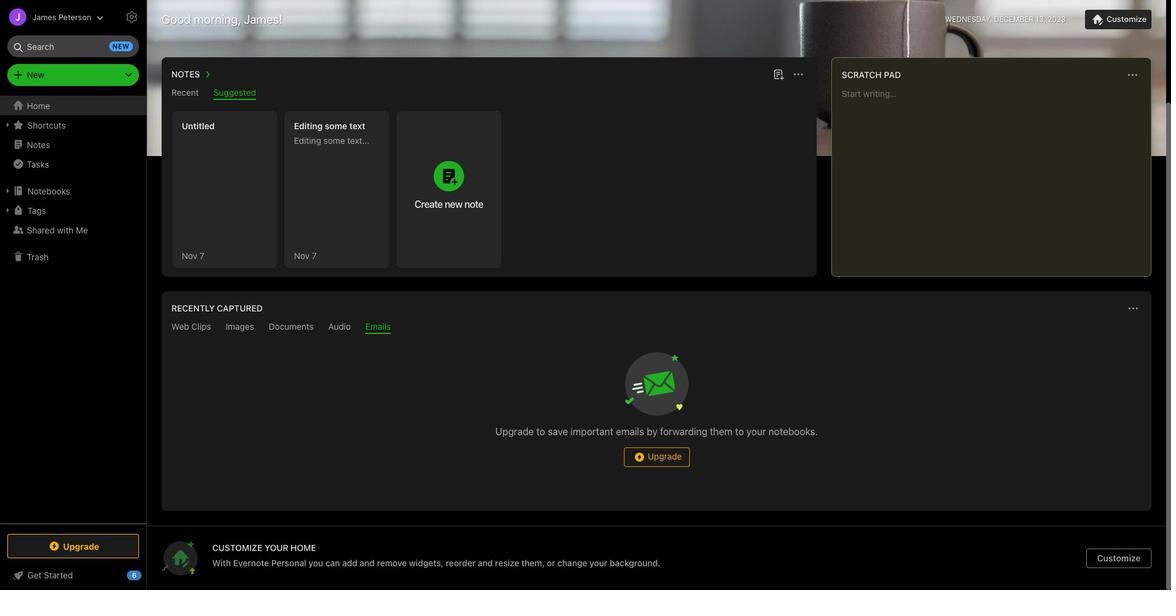 Task type: locate. For each thing, give the bounding box(es) containing it.
editing left text...
[[294, 136, 321, 146]]

0 horizontal spatial notes
[[27, 139, 50, 150]]

scratch pad button
[[840, 68, 902, 82]]

notes up tasks
[[27, 139, 50, 150]]

notes link
[[0, 135, 146, 154]]

1 vertical spatial editing
[[294, 136, 321, 146]]

them
[[711, 427, 733, 438]]

new down settings image
[[113, 42, 129, 50]]

more actions field for scratch pad
[[1125, 67, 1142, 84]]

0 horizontal spatial new
[[113, 42, 129, 50]]

2 editing from the top
[[294, 136, 321, 146]]

your inside customize your home with evernote personal you can add and remove widgets, reorder and resize them, or change your background.
[[590, 559, 608, 569]]

0 vertical spatial upgrade
[[496, 427, 534, 438]]

1 vertical spatial upgrade
[[648, 452, 682, 462]]

1 vertical spatial new
[[445, 199, 463, 210]]

0 vertical spatial customize
[[1107, 14, 1148, 24]]

0 horizontal spatial to
[[537, 427, 546, 438]]

0 horizontal spatial 7
[[200, 251, 205, 261]]

upgrade button
[[7, 535, 139, 559]]

upgrade to save important emails by forwarding them to your notebooks.
[[496, 427, 818, 438]]

1 horizontal spatial 7
[[312, 251, 317, 261]]

0 horizontal spatial upgrade
[[63, 542, 99, 552]]

documents
[[269, 322, 314, 332]]

0 vertical spatial editing
[[294, 121, 323, 131]]

new
[[113, 42, 129, 50], [445, 199, 463, 210]]

new
[[27, 70, 44, 80]]

1 vertical spatial more actions image
[[1127, 302, 1141, 316]]

some
[[325, 121, 347, 131], [324, 136, 345, 146]]

1 vertical spatial your
[[590, 559, 608, 569]]

editing left text
[[294, 121, 323, 131]]

audio tab
[[329, 322, 351, 335]]

upgrade left save on the bottom left of page
[[496, 427, 534, 438]]

customize button
[[1086, 10, 1152, 29], [1087, 549, 1152, 569]]

nov 7
[[182, 251, 205, 261], [294, 251, 317, 261]]

to
[[537, 427, 546, 438], [736, 427, 745, 438]]

resize
[[495, 559, 520, 569]]

more actions image
[[1126, 68, 1141, 82]]

Account field
[[0, 5, 104, 29]]

reorder
[[446, 559, 476, 569]]

home link
[[0, 96, 146, 115]]

Help and Learning task checklist field
[[0, 566, 146, 586]]

upgrade
[[496, 427, 534, 438], [648, 452, 682, 462], [63, 542, 99, 552]]

your right change
[[590, 559, 608, 569]]

1 horizontal spatial new
[[445, 199, 463, 210]]

notebooks link
[[0, 181, 146, 201]]

1 horizontal spatial more actions image
[[1127, 302, 1141, 316]]

shared
[[27, 225, 55, 235]]

recent tab
[[172, 87, 199, 100]]

1 vertical spatial tab list
[[164, 322, 1150, 335]]

1 horizontal spatial nov
[[294, 251, 310, 261]]

2 vertical spatial upgrade
[[63, 542, 99, 552]]

good
[[162, 12, 191, 26]]

recently
[[172, 303, 215, 314]]

tab list containing recent
[[164, 87, 815, 100]]

note
[[465, 199, 484, 210]]

you
[[309, 559, 323, 569]]

More actions field
[[790, 66, 808, 83], [1125, 67, 1142, 84], [1126, 300, 1143, 317]]

suggested tab panel
[[162, 100, 817, 277]]

notes
[[172, 69, 200, 79], [27, 139, 50, 150]]

upgrade up help and learning task checklist 'field'
[[63, 542, 99, 552]]

trash link
[[0, 247, 146, 267]]

pad
[[885, 70, 902, 80]]

2 tab list from the top
[[164, 322, 1150, 335]]

1 tab list from the top
[[164, 87, 815, 100]]

notebooks
[[27, 186, 70, 196]]

upgrade down upgrade to save important emails by forwarding them to your notebooks.
[[648, 452, 682, 462]]

web clips
[[172, 322, 211, 332]]

by
[[647, 427, 658, 438]]

0 horizontal spatial your
[[590, 559, 608, 569]]

0 vertical spatial your
[[747, 427, 767, 438]]

1 editing from the top
[[294, 121, 323, 131]]

some left text
[[325, 121, 347, 131]]

and
[[360, 559, 375, 569], [478, 559, 493, 569]]

create new note button
[[397, 111, 502, 269]]

tab list
[[164, 87, 815, 100], [164, 322, 1150, 335]]

tab list for notes
[[164, 87, 815, 100]]

to left save on the bottom left of page
[[537, 427, 546, 438]]

some left text...
[[324, 136, 345, 146]]

notes up recent
[[172, 69, 200, 79]]

emails
[[616, 427, 645, 438]]

upgrade inside popup button
[[63, 542, 99, 552]]

new inside button
[[445, 199, 463, 210]]

audio
[[329, 322, 351, 332]]

editing
[[294, 121, 323, 131], [294, 136, 321, 146]]

customize
[[1107, 14, 1148, 24], [1098, 554, 1142, 564]]

to right them
[[736, 427, 745, 438]]

get started
[[27, 571, 73, 581]]

0 vertical spatial some
[[325, 121, 347, 131]]

shortcuts
[[27, 120, 66, 130]]

your
[[747, 427, 767, 438], [590, 559, 608, 569]]

Search text field
[[16, 35, 131, 57]]

1 horizontal spatial your
[[747, 427, 767, 438]]

and right add
[[360, 559, 375, 569]]

shared with me link
[[0, 220, 146, 240]]

james
[[32, 12, 56, 22]]

tab list containing web clips
[[164, 322, 1150, 335]]

recently captured button
[[169, 302, 263, 316]]

more actions image
[[792, 67, 806, 82], [1127, 302, 1141, 316]]

1 horizontal spatial to
[[736, 427, 745, 438]]

tab list for recently captured
[[164, 322, 1150, 335]]

2 horizontal spatial upgrade
[[648, 452, 682, 462]]

recent
[[172, 87, 199, 98]]

0 vertical spatial more actions image
[[792, 67, 806, 82]]

tasks
[[27, 159, 49, 169]]

upgrade button
[[624, 448, 690, 468]]

tree
[[0, 96, 146, 524]]

0 horizontal spatial more actions image
[[792, 67, 806, 82]]

7
[[200, 251, 205, 261], [312, 251, 317, 261]]

shortcuts button
[[0, 115, 146, 135]]

0 vertical spatial notes
[[172, 69, 200, 79]]

2 and from the left
[[478, 559, 493, 569]]

6
[[132, 572, 137, 580]]

0 horizontal spatial and
[[360, 559, 375, 569]]

more actions image inside field
[[1127, 302, 1141, 316]]

and left resize
[[478, 559, 493, 569]]

suggested tab
[[214, 87, 256, 100]]

widgets,
[[409, 559, 444, 569]]

0 vertical spatial new
[[113, 42, 129, 50]]

tree containing home
[[0, 96, 146, 524]]

james!
[[244, 12, 283, 26]]

0 horizontal spatial nov
[[182, 251, 197, 261]]

2023
[[1048, 15, 1067, 24]]

your
[[265, 543, 289, 554]]

new inside search box
[[113, 42, 129, 50]]

0 horizontal spatial nov 7
[[182, 251, 205, 261]]

remove
[[377, 559, 407, 569]]

documents tab
[[269, 322, 314, 335]]

1 nov from the left
[[182, 251, 197, 261]]

1 horizontal spatial upgrade
[[496, 427, 534, 438]]

home
[[291, 543, 316, 554]]

new left note
[[445, 199, 463, 210]]

with
[[57, 225, 74, 235]]

home
[[27, 100, 50, 111]]

2 nov 7 from the left
[[294, 251, 317, 261]]

1 vertical spatial customize button
[[1087, 549, 1152, 569]]

1 horizontal spatial and
[[478, 559, 493, 569]]

1 horizontal spatial nov 7
[[294, 251, 317, 261]]

settings image
[[125, 10, 139, 24]]

1 horizontal spatial notes
[[172, 69, 200, 79]]

expand notebooks image
[[3, 186, 13, 196]]

your right them
[[747, 427, 767, 438]]

0 vertical spatial tab list
[[164, 87, 815, 100]]



Task type: vqa. For each thing, say whether or not it's contained in the screenshot.
Suggested tab
yes



Task type: describe. For each thing, give the bounding box(es) containing it.
Start writing… text field
[[842, 89, 1151, 267]]

create
[[415, 199, 443, 210]]

them,
[[522, 559, 545, 569]]

tags button
[[0, 201, 146, 220]]

peterson
[[59, 12, 91, 22]]

suggested
[[214, 87, 256, 98]]

notes inside button
[[172, 69, 200, 79]]

change
[[558, 559, 588, 569]]

personal
[[272, 559, 307, 569]]

1 vertical spatial some
[[324, 136, 345, 146]]

me
[[76, 225, 88, 235]]

tasks button
[[0, 154, 146, 174]]

scratch
[[842, 70, 882, 80]]

recently captured
[[172, 303, 263, 314]]

1 7 from the left
[[200, 251, 205, 261]]

images
[[226, 322, 254, 332]]

important
[[571, 427, 614, 438]]

0 vertical spatial customize button
[[1086, 10, 1152, 29]]

1 vertical spatial notes
[[27, 139, 50, 150]]

web clips tab
[[172, 322, 211, 335]]

evernote
[[233, 559, 269, 569]]

save
[[548, 427, 568, 438]]

emails
[[366, 322, 391, 332]]

trash
[[27, 252, 49, 262]]

2 nov from the left
[[294, 251, 310, 261]]

create new note
[[415, 199, 484, 210]]

13,
[[1037, 15, 1046, 24]]

with
[[212, 559, 231, 569]]

wednesday,
[[946, 15, 993, 24]]

emails tab panel
[[162, 335, 1152, 512]]

wednesday, december 13, 2023
[[946, 15, 1067, 24]]

customize your home with evernote personal you can add and remove widgets, reorder and resize them, or change your background.
[[212, 543, 661, 569]]

text...
[[348, 136, 370, 146]]

james peterson
[[32, 12, 91, 22]]

good morning, james!
[[162, 12, 283, 26]]

get
[[27, 571, 42, 581]]

images tab
[[226, 322, 254, 335]]

1 vertical spatial customize
[[1098, 554, 1142, 564]]

clips
[[192, 322, 211, 332]]

new button
[[7, 64, 139, 86]]

can
[[326, 559, 340, 569]]

scratch pad
[[842, 70, 902, 80]]

your inside emails tab panel
[[747, 427, 767, 438]]

add
[[342, 559, 358, 569]]

emails tab
[[366, 322, 391, 335]]

more actions field for recently captured
[[1126, 300, 1143, 317]]

text
[[350, 121, 366, 131]]

upgrade inside button
[[648, 452, 682, 462]]

tags
[[27, 205, 46, 216]]

morning,
[[194, 12, 241, 26]]

notes button
[[169, 67, 215, 82]]

editing some text editing some text...
[[294, 121, 370, 146]]

untitled
[[182, 121, 215, 131]]

shared with me
[[27, 225, 88, 235]]

background.
[[610, 559, 661, 569]]

or
[[547, 559, 556, 569]]

new search field
[[16, 35, 133, 57]]

expand tags image
[[3, 206, 13, 215]]

2 7 from the left
[[312, 251, 317, 261]]

1 nov 7 from the left
[[182, 251, 205, 261]]

captured
[[217, 303, 263, 314]]

click to collapse image
[[142, 568, 151, 583]]

web
[[172, 322, 189, 332]]

december
[[995, 15, 1034, 24]]

forwarding
[[661, 427, 708, 438]]

1 and from the left
[[360, 559, 375, 569]]

2 to from the left
[[736, 427, 745, 438]]

notebooks.
[[769, 427, 818, 438]]

customize
[[212, 543, 263, 554]]

started
[[44, 571, 73, 581]]

1 to from the left
[[537, 427, 546, 438]]



